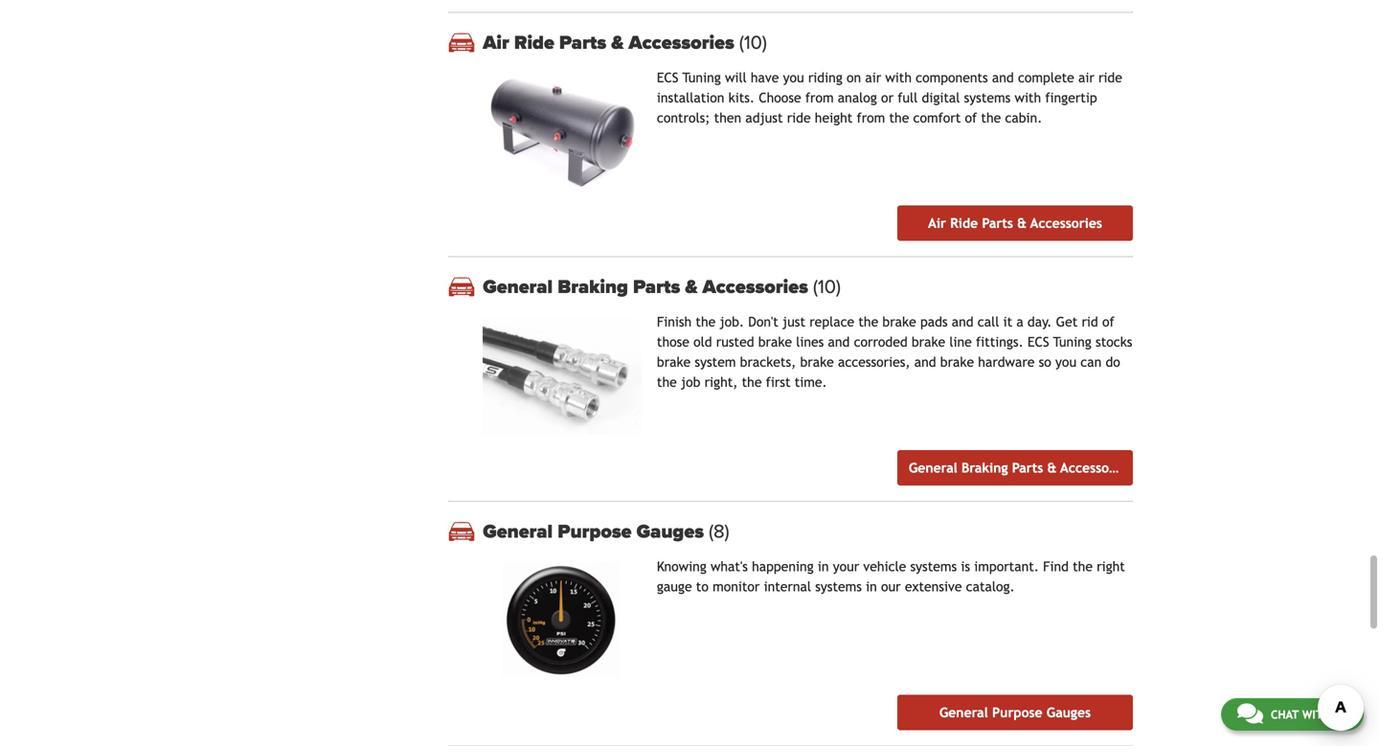 Task type: vqa. For each thing, say whether or not it's contained in the screenshot.
BMW
no



Task type: describe. For each thing, give the bounding box(es) containing it.
fingertip
[[1046, 90, 1097, 105]]

1 vertical spatial air
[[928, 216, 947, 231]]

us
[[1334, 708, 1348, 721]]

general purpose gauges for general purpose gauges link to the top
[[483, 520, 709, 543]]

old
[[694, 335, 712, 350]]

1 air from the left
[[865, 70, 881, 85]]

of inside finish the job. don't just replace the brake pads and call it a day. get rid of those old rusted brake lines and corroded brake line fittings. ecs tuning stocks brake system brackets, brake accessories, and brake hardware so you can do the job right, the first time.
[[1103, 314, 1115, 330]]

you inside ecs tuning will have you riding on air with components and complete air ride installation kits. choose from analog or full digital systems with fingertip controls; then adjust ride height from the comfort of the cabin.
[[783, 70, 804, 85]]

comfort
[[913, 110, 961, 125]]

comments image
[[1238, 702, 1263, 725]]

0 vertical spatial general purpose gauges link
[[483, 520, 1133, 543]]

system
[[695, 355, 736, 370]]

ecs tuning will have you riding on air with components and complete air ride installation kits. choose from analog or full digital systems with fingertip controls; then adjust ride height from the comfort of the cabin.
[[657, 70, 1123, 125]]

the up corroded
[[859, 314, 879, 330]]

knowing
[[657, 559, 707, 574]]

time.
[[795, 375, 827, 390]]

general for bottom general braking parts & accessories link
[[909, 460, 958, 476]]

general for general purpose gauges link to the top
[[483, 520, 553, 543]]

the left "job"
[[657, 375, 677, 390]]

finish the job. don't just replace the brake pads and call it a day. get rid of those old rusted brake lines and corroded brake line fittings. ecs tuning stocks brake system brackets, brake accessories, and brake hardware so you can do the job right, the first time.
[[657, 314, 1133, 390]]

job
[[681, 375, 701, 390]]

the down full
[[889, 110, 909, 125]]

chat
[[1271, 708, 1299, 721]]

stocks
[[1096, 335, 1133, 350]]

extensive
[[905, 579, 962, 595]]

finish
[[657, 314, 692, 330]]

hardware
[[978, 355, 1035, 370]]

1 vertical spatial general braking parts & accessories link
[[898, 450, 1133, 486]]

internal
[[764, 579, 811, 595]]

and inside ecs tuning will have you riding on air with components and complete air ride installation kits. choose from analog or full digital systems with fingertip controls; then adjust ride height from the comfort of the cabin.
[[992, 70, 1014, 85]]

first
[[766, 375, 791, 390]]

adjust
[[746, 110, 783, 125]]

or
[[881, 90, 894, 105]]

gauge
[[657, 579, 692, 595]]

a
[[1017, 314, 1024, 330]]

cabin.
[[1005, 110, 1043, 125]]

1 horizontal spatial in
[[866, 579, 877, 595]]

digital
[[922, 90, 960, 105]]

0 vertical spatial general braking parts & accessories link
[[483, 276, 1133, 299]]

vehicle
[[864, 559, 907, 574]]

tuning inside finish the job. don't just replace the brake pads and call it a day. get rid of those old rusted brake lines and corroded brake line fittings. ecs tuning stocks brake system brackets, brake accessories, and brake hardware so you can do the job right, the first time.
[[1053, 335, 1092, 350]]

rusted
[[716, 335, 754, 350]]

ecs inside ecs tuning will have you riding on air with components and complete air ride installation kits. choose from analog or full digital systems with fingertip controls; then adjust ride height from the comfort of the cabin.
[[657, 70, 679, 85]]

the left cabin.
[[981, 110, 1001, 125]]

knowing what's happening in your vehicle systems is important. find the right gauge to monitor internal systems in our extensive catalog.
[[657, 559, 1126, 595]]

and down replace
[[828, 335, 850, 350]]

tuning inside ecs tuning will have you riding on air with components and complete air ride installation kits. choose from analog or full digital systems with fingertip controls; then adjust ride height from the comfort of the cabin.
[[683, 70, 721, 85]]

purpose for the bottom general purpose gauges link
[[992, 705, 1043, 721]]

general purpose gauges for the bottom general purpose gauges link
[[940, 705, 1091, 721]]

get
[[1056, 314, 1078, 330]]

2 air from the left
[[1079, 70, 1095, 85]]

1 vertical spatial from
[[857, 110, 885, 125]]

right,
[[705, 375, 738, 390]]

job.
[[720, 314, 744, 330]]

brake down pads
[[912, 335, 946, 350]]

chat with us link
[[1221, 698, 1364, 731]]

corroded
[[854, 335, 908, 350]]

those
[[657, 335, 690, 350]]

don't
[[748, 314, 779, 330]]

1 horizontal spatial air ride parts & accessories
[[928, 216, 1103, 231]]

1 horizontal spatial gauges
[[1047, 705, 1091, 721]]

can
[[1081, 355, 1102, 370]]

ecs inside finish the job. don't just replace the brake pads and call it a day. get rid of those old rusted brake lines and corroded brake line fittings. ecs tuning stocks brake system brackets, brake accessories, and brake hardware so you can do the job right, the first time.
[[1028, 335, 1050, 350]]

lines
[[796, 335, 824, 350]]

1 vertical spatial air ride parts & accessories link
[[898, 206, 1133, 241]]

analog
[[838, 90, 877, 105]]

1 vertical spatial ride
[[951, 216, 978, 231]]

0 vertical spatial gauges
[[637, 520, 704, 543]]

find
[[1043, 559, 1069, 574]]

important.
[[975, 559, 1039, 574]]

catalog.
[[966, 579, 1015, 595]]

0 vertical spatial in
[[818, 559, 829, 574]]



Task type: locate. For each thing, give the bounding box(es) containing it.
with
[[886, 70, 912, 85], [1015, 90, 1041, 105], [1303, 708, 1331, 721]]

general
[[483, 276, 553, 299], [909, 460, 958, 476], [483, 520, 553, 543], [940, 705, 988, 721]]

1 horizontal spatial you
[[1056, 355, 1077, 370]]

0 vertical spatial ride
[[514, 31, 555, 54]]

0 vertical spatial air ride parts & accessories
[[483, 31, 739, 54]]

air up fingertip
[[1079, 70, 1095, 85]]

systems
[[964, 90, 1011, 105], [911, 559, 957, 574], [815, 579, 862, 595]]

0 horizontal spatial general braking parts & accessories
[[483, 276, 813, 299]]

fittings.
[[976, 335, 1024, 350]]

air ride parts & accessories link
[[483, 31, 1133, 54], [898, 206, 1133, 241]]

riding
[[808, 70, 843, 85]]

with up full
[[886, 70, 912, 85]]

1 vertical spatial general braking parts & accessories
[[909, 460, 1133, 476]]

the up old
[[696, 314, 716, 330]]

1 vertical spatial of
[[1103, 314, 1115, 330]]

brake down line
[[941, 355, 974, 370]]

0 vertical spatial general purpose gauges
[[483, 520, 709, 543]]

1 horizontal spatial ecs
[[1028, 335, 1050, 350]]

1 horizontal spatial systems
[[911, 559, 957, 574]]

day.
[[1028, 314, 1052, 330]]

in left your
[[818, 559, 829, 574]]

0 horizontal spatial ride
[[787, 110, 811, 125]]

0 horizontal spatial systems
[[815, 579, 862, 595]]

0 vertical spatial of
[[965, 110, 977, 125]]

0 horizontal spatial of
[[965, 110, 977, 125]]

general braking parts & accessories
[[483, 276, 813, 299], [909, 460, 1133, 476]]

will
[[725, 70, 747, 85]]

the
[[889, 110, 909, 125], [981, 110, 1001, 125], [696, 314, 716, 330], [859, 314, 879, 330], [657, 375, 677, 390], [742, 375, 762, 390], [1073, 559, 1093, 574]]

call
[[978, 314, 1000, 330]]

purpose
[[558, 520, 632, 543], [992, 705, 1043, 721]]

0 horizontal spatial in
[[818, 559, 829, 574]]

brake down those
[[657, 355, 691, 370]]

parts
[[559, 31, 607, 54], [982, 216, 1013, 231], [633, 276, 680, 299], [1012, 460, 1044, 476]]

and up line
[[952, 314, 974, 330]]

0 vertical spatial with
[[886, 70, 912, 85]]

1 vertical spatial air ride parts & accessories
[[928, 216, 1103, 231]]

1 vertical spatial general purpose gauges link
[[898, 695, 1133, 731]]

have
[[751, 70, 779, 85]]

0 horizontal spatial braking
[[558, 276, 628, 299]]

0 vertical spatial tuning
[[683, 70, 721, 85]]

just
[[783, 314, 806, 330]]

replace
[[810, 314, 855, 330]]

0 horizontal spatial purpose
[[558, 520, 632, 543]]

general purpose gauges thumbnail image image
[[483, 561, 642, 680]]

do
[[1106, 355, 1121, 370]]

so
[[1039, 355, 1052, 370]]

&
[[611, 31, 624, 54], [1018, 216, 1027, 231], [685, 276, 698, 299], [1048, 460, 1057, 476]]

rid
[[1082, 314, 1099, 330]]

1 horizontal spatial air
[[1079, 70, 1095, 85]]

air ride parts & accessories thumbnail image image
[[483, 71, 642, 190]]

1 vertical spatial braking
[[962, 460, 1008, 476]]

complete
[[1018, 70, 1075, 85]]

0 vertical spatial air
[[483, 31, 509, 54]]

and
[[992, 70, 1014, 85], [952, 314, 974, 330], [828, 335, 850, 350], [915, 355, 937, 370]]

0 horizontal spatial ride
[[514, 31, 555, 54]]

1 horizontal spatial ride
[[951, 216, 978, 231]]

1 horizontal spatial of
[[1103, 314, 1115, 330]]

2 horizontal spatial with
[[1303, 708, 1331, 721]]

on
[[847, 70, 861, 85]]

general for the bottom general purpose gauges link
[[940, 705, 988, 721]]

1 vertical spatial in
[[866, 579, 877, 595]]

what's
[[711, 559, 748, 574]]

systems down components at the top right of the page
[[964, 90, 1011, 105]]

0 horizontal spatial tuning
[[683, 70, 721, 85]]

air
[[483, 31, 509, 54], [928, 216, 947, 231]]

1 vertical spatial general purpose gauges
[[940, 705, 1091, 721]]

1 horizontal spatial from
[[857, 110, 885, 125]]

1 vertical spatial ecs
[[1028, 335, 1050, 350]]

2 vertical spatial with
[[1303, 708, 1331, 721]]

0 vertical spatial from
[[806, 90, 834, 105]]

chat with us
[[1271, 708, 1348, 721]]

0 horizontal spatial air
[[865, 70, 881, 85]]

tuning down 'get'
[[1053, 335, 1092, 350]]

from down analog
[[857, 110, 885, 125]]

you
[[783, 70, 804, 85], [1056, 355, 1077, 370]]

0 horizontal spatial with
[[886, 70, 912, 85]]

with left us
[[1303, 708, 1331, 721]]

the right find
[[1073, 559, 1093, 574]]

from
[[806, 90, 834, 105], [857, 110, 885, 125]]

of inside ecs tuning will have you riding on air with components and complete air ride installation kits. choose from analog or full digital systems with fingertip controls; then adjust ride height from the comfort of the cabin.
[[965, 110, 977, 125]]

line
[[950, 335, 972, 350]]

1 vertical spatial systems
[[911, 559, 957, 574]]

brackets,
[[740, 355, 796, 370]]

monitor
[[713, 579, 760, 595]]

ride down choose
[[787, 110, 811, 125]]

happening
[[752, 559, 814, 574]]

1 horizontal spatial with
[[1015, 90, 1041, 105]]

0 horizontal spatial ecs
[[657, 70, 679, 85]]

ecs up "installation"
[[657, 70, 679, 85]]

right
[[1097, 559, 1126, 574]]

0 horizontal spatial air
[[483, 31, 509, 54]]

kits.
[[729, 90, 755, 105]]

brake up corroded
[[883, 314, 917, 330]]

1 horizontal spatial general purpose gauges
[[940, 705, 1091, 721]]

0 vertical spatial ecs
[[657, 70, 679, 85]]

purpose for general purpose gauges link to the top
[[558, 520, 632, 543]]

brake up brackets,
[[758, 335, 792, 350]]

you right so
[[1056, 355, 1077, 370]]

1 vertical spatial ride
[[787, 110, 811, 125]]

1 horizontal spatial general braking parts & accessories
[[909, 460, 1133, 476]]

1 horizontal spatial air
[[928, 216, 947, 231]]

general purpose gauges
[[483, 520, 709, 543], [940, 705, 1091, 721]]

brake up time.
[[800, 355, 834, 370]]

0 horizontal spatial from
[[806, 90, 834, 105]]

our
[[881, 579, 901, 595]]

2 vertical spatial systems
[[815, 579, 862, 595]]

0 horizontal spatial general purpose gauges
[[483, 520, 709, 543]]

0 horizontal spatial air ride parts & accessories
[[483, 31, 739, 54]]

0 horizontal spatial gauges
[[637, 520, 704, 543]]

in
[[818, 559, 829, 574], [866, 579, 877, 595]]

ecs
[[657, 70, 679, 85], [1028, 335, 1050, 350]]

to
[[696, 579, 709, 595]]

and left "complete" in the top of the page
[[992, 70, 1014, 85]]

ecs down the day. at the top
[[1028, 335, 1050, 350]]

0 vertical spatial braking
[[558, 276, 628, 299]]

systems down your
[[815, 579, 862, 595]]

ride
[[514, 31, 555, 54], [951, 216, 978, 231]]

general braking parts & accessories thumbnail image image
[[483, 316, 642, 435]]

0 vertical spatial systems
[[964, 90, 1011, 105]]

1 vertical spatial gauges
[[1047, 705, 1091, 721]]

general braking parts & accessories link
[[483, 276, 1133, 299], [898, 450, 1133, 486]]

is
[[961, 559, 971, 574]]

tuning
[[683, 70, 721, 85], [1053, 335, 1092, 350]]

installation
[[657, 90, 725, 105]]

accessories,
[[838, 355, 911, 370]]

choose
[[759, 90, 801, 105]]

general purpose gauges link
[[483, 520, 1133, 543], [898, 695, 1133, 731]]

from down riding
[[806, 90, 834, 105]]

air ride parts & accessories
[[483, 31, 739, 54], [928, 216, 1103, 231]]

air
[[865, 70, 881, 85], [1079, 70, 1095, 85]]

2 horizontal spatial systems
[[964, 90, 1011, 105]]

1 vertical spatial purpose
[[992, 705, 1043, 721]]

1 horizontal spatial braking
[[962, 460, 1008, 476]]

gauges
[[637, 520, 704, 543], [1047, 705, 1091, 721]]

height
[[815, 110, 853, 125]]

the inside knowing what's happening in your vehicle systems is important. find the right gauge to monitor internal systems in our extensive catalog.
[[1073, 559, 1093, 574]]

ride
[[1099, 70, 1123, 85], [787, 110, 811, 125]]

with up cabin.
[[1015, 90, 1041, 105]]

components
[[916, 70, 988, 85]]

1 vertical spatial tuning
[[1053, 335, 1092, 350]]

accessories
[[629, 31, 735, 54], [1031, 216, 1103, 231], [703, 276, 808, 299], [1061, 460, 1133, 476]]

controls;
[[657, 110, 710, 125]]

0 vertical spatial air ride parts & accessories link
[[483, 31, 1133, 54]]

of right the rid
[[1103, 314, 1115, 330]]

air right on
[[865, 70, 881, 85]]

0 vertical spatial general braking parts & accessories
[[483, 276, 813, 299]]

pads
[[921, 314, 948, 330]]

of
[[965, 110, 977, 125], [1103, 314, 1115, 330]]

general for top general braking parts & accessories link
[[483, 276, 553, 299]]

1 vertical spatial with
[[1015, 90, 1041, 105]]

then
[[714, 110, 742, 125]]

1 horizontal spatial purpose
[[992, 705, 1043, 721]]

1 horizontal spatial tuning
[[1053, 335, 1092, 350]]

it
[[1004, 314, 1013, 330]]

of right comfort
[[965, 110, 977, 125]]

0 vertical spatial you
[[783, 70, 804, 85]]

systems up extensive
[[911, 559, 957, 574]]

systems inside ecs tuning will have you riding on air with components and complete air ride installation kits. choose from analog or full digital systems with fingertip controls; then adjust ride height from the comfort of the cabin.
[[964, 90, 1011, 105]]

0 horizontal spatial you
[[783, 70, 804, 85]]

braking
[[558, 276, 628, 299], [962, 460, 1008, 476]]

the down brackets,
[[742, 375, 762, 390]]

brake
[[883, 314, 917, 330], [758, 335, 792, 350], [912, 335, 946, 350], [657, 355, 691, 370], [800, 355, 834, 370], [941, 355, 974, 370]]

1 horizontal spatial ride
[[1099, 70, 1123, 85]]

and down pads
[[915, 355, 937, 370]]

you up choose
[[783, 70, 804, 85]]

0 vertical spatial ride
[[1099, 70, 1123, 85]]

tuning up "installation"
[[683, 70, 721, 85]]

1 vertical spatial you
[[1056, 355, 1077, 370]]

0 vertical spatial purpose
[[558, 520, 632, 543]]

your
[[833, 559, 860, 574]]

ride right "complete" in the top of the page
[[1099, 70, 1123, 85]]

you inside finish the job. don't just replace the brake pads and call it a day. get rid of those old rusted brake lines and corroded brake line fittings. ecs tuning stocks brake system brackets, brake accessories, and brake hardware so you can do the job right, the first time.
[[1056, 355, 1077, 370]]

in left "our" on the right of page
[[866, 579, 877, 595]]

full
[[898, 90, 918, 105]]



